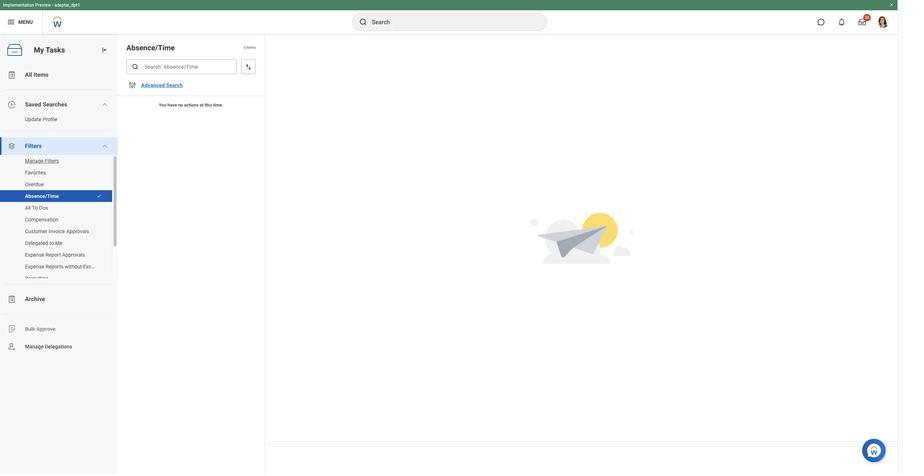 Task type: describe. For each thing, give the bounding box(es) containing it.
absence/time inside item list element
[[126, 43, 175, 52]]

profile
[[43, 117, 57, 122]]

manage filters
[[25, 158, 59, 164]]

clipboard image for all items
[[7, 71, 16, 79]]

no
[[178, 103, 183, 108]]

bulk
[[25, 326, 35, 332]]

search image
[[132, 63, 139, 71]]

actions
[[184, 103, 199, 108]]

reports
[[46, 264, 63, 270]]

all for all items
[[25, 71, 32, 78]]

implementation
[[3, 3, 34, 8]]

expense report approvals
[[25, 252, 85, 258]]

0 items
[[244, 46, 256, 50]]

delegations
[[45, 344, 72, 350]]

manage for manage delegations
[[25, 344, 44, 350]]

33
[[865, 15, 869, 19]]

overdue button
[[0, 179, 105, 190]]

justify image
[[7, 18, 15, 26]]

-
[[52, 3, 53, 8]]

menu
[[18, 19, 33, 25]]

configure image
[[128, 81, 137, 90]]

absence/time button
[[0, 190, 93, 202]]

implementation preview -   adeptai_dpt1
[[3, 3, 80, 8]]

saved
[[25, 101, 41, 108]]

compensation button
[[0, 214, 105, 226]]

approvals for customer invoice approvals
[[66, 229, 89, 235]]

advanced search
[[141, 82, 183, 88]]

filters button
[[0, 137, 118, 155]]

have
[[168, 103, 177, 108]]

chevron down image
[[102, 143, 108, 149]]

searches
[[43, 101, 67, 108]]

delegated
[[25, 240, 48, 246]]

filters inside dropdown button
[[25, 143, 42, 150]]

transformation import image
[[101, 46, 108, 54]]

manage delegations link
[[0, 338, 118, 356]]

search image
[[359, 18, 367, 26]]

delegated to me
[[25, 240, 62, 246]]

saved searches
[[25, 101, 67, 108]]

inbox large image
[[859, 18, 866, 26]]

absence/time inside button
[[25, 193, 59, 199]]

expense reports without exceptions
[[25, 264, 108, 270]]

all to dos
[[25, 205, 48, 211]]

my tasks element
[[0, 34, 118, 475]]

item list element
[[118, 34, 265, 475]]

exceptions
[[83, 264, 108, 270]]

to
[[49, 240, 54, 246]]

bulk approve
[[25, 326, 55, 332]]

0
[[244, 46, 246, 50]]

all for all to dos
[[25, 205, 31, 211]]

me
[[55, 240, 62, 246]]

all items
[[25, 71, 49, 78]]

report
[[46, 252, 61, 258]]

adeptai_dpt1
[[54, 3, 80, 8]]

search
[[166, 82, 183, 88]]

archive button
[[0, 291, 118, 308]]

customer
[[25, 229, 47, 235]]

items
[[34, 71, 49, 78]]

list containing all items
[[0, 66, 118, 356]]

menu button
[[0, 10, 42, 34]]

rename image
[[7, 325, 16, 334]]

dos
[[39, 205, 48, 211]]

all items button
[[0, 66, 118, 84]]



Task type: vqa. For each thing, say whether or not it's contained in the screenshot.
Human on the bottom
no



Task type: locate. For each thing, give the bounding box(es) containing it.
manage filters button
[[0, 155, 105, 167]]

2 list from the top
[[0, 155, 118, 284]]

my
[[34, 45, 44, 54]]

filters inside button
[[45, 158, 59, 164]]

approvals for expense report approvals
[[62, 252, 85, 258]]

expense for expense report approvals
[[25, 252, 44, 258]]

expense
[[25, 252, 44, 258], [25, 264, 44, 270]]

1 vertical spatial clipboard image
[[7, 295, 16, 304]]

favorites button
[[0, 167, 105, 179]]

delegated to me button
[[0, 237, 105, 249]]

expense for expense reports without exceptions
[[25, 264, 44, 270]]

sort image
[[245, 63, 252, 71]]

1 all from the top
[[25, 71, 32, 78]]

0 vertical spatial approvals
[[66, 229, 89, 235]]

0 vertical spatial all
[[25, 71, 32, 78]]

at
[[200, 103, 204, 108]]

0 vertical spatial absence/time
[[126, 43, 175, 52]]

approvals
[[66, 229, 89, 235], [62, 252, 85, 258]]

1 expense from the top
[[25, 252, 44, 258]]

overdue
[[25, 182, 44, 187]]

close environment banner image
[[890, 3, 894, 7]]

chevron down image
[[102, 102, 108, 108]]

0 horizontal spatial filters
[[25, 143, 42, 150]]

2 manage from the top
[[25, 344, 44, 350]]

Search: Absence/Time text field
[[126, 60, 237, 74]]

clipboard image inside archive button
[[7, 295, 16, 304]]

time.
[[213, 103, 223, 108]]

0 vertical spatial expense
[[25, 252, 44, 258]]

all to dos button
[[0, 202, 105, 214]]

0 vertical spatial clipboard image
[[7, 71, 16, 79]]

filters up manage filters
[[25, 143, 42, 150]]

menu banner
[[0, 0, 898, 34]]

profile logan mcneil image
[[877, 16, 889, 29]]

preview
[[35, 3, 51, 8]]

approvals right invoice
[[66, 229, 89, 235]]

manage up favorites
[[25, 158, 44, 164]]

33 button
[[854, 14, 871, 30]]

compensation
[[25, 217, 58, 223]]

0 vertical spatial manage
[[25, 158, 44, 164]]

clipboard image left all items on the top left of the page
[[7, 71, 16, 79]]

clipboard image
[[7, 71, 16, 79], [7, 295, 16, 304]]

manage
[[25, 158, 44, 164], [25, 344, 44, 350]]

1 clipboard image from the top
[[7, 71, 16, 79]]

advanced search button
[[138, 78, 186, 93]]

1 vertical spatial manage
[[25, 344, 44, 350]]

all inside all to dos button
[[25, 205, 31, 211]]

saved searches button
[[0, 96, 118, 114]]

recruiting button
[[0, 273, 105, 284]]

update profile
[[25, 117, 57, 122]]

approve
[[36, 326, 55, 332]]

invoice
[[49, 229, 65, 235]]

all left to
[[25, 205, 31, 211]]

to
[[32, 205, 38, 211]]

expense up recruiting
[[25, 264, 44, 270]]

you have no actions at this time.
[[159, 103, 223, 108]]

approvals up without
[[62, 252, 85, 258]]

expense down delegated
[[25, 252, 44, 258]]

1 vertical spatial absence/time
[[25, 193, 59, 199]]

all
[[25, 71, 32, 78], [25, 205, 31, 211]]

manage inside button
[[25, 158, 44, 164]]

1 horizontal spatial filters
[[45, 158, 59, 164]]

archive
[[25, 296, 45, 303]]

approvals inside 'button'
[[66, 229, 89, 235]]

without
[[65, 264, 82, 270]]

bulk approve link
[[0, 321, 118, 338]]

approvals inside button
[[62, 252, 85, 258]]

list
[[0, 66, 118, 356], [0, 155, 118, 284]]

you
[[159, 103, 166, 108]]

Search Workday  search field
[[372, 14, 531, 30]]

1 vertical spatial all
[[25, 205, 31, 211]]

1 list from the top
[[0, 66, 118, 356]]

1 vertical spatial approvals
[[62, 252, 85, 258]]

clock check image
[[7, 100, 16, 109]]

absence/time up dos
[[25, 193, 59, 199]]

items
[[247, 46, 256, 50]]

manage delegations
[[25, 344, 72, 350]]

check image
[[97, 194, 102, 199]]

filters up favorites button
[[45, 158, 59, 164]]

1 vertical spatial expense
[[25, 264, 44, 270]]

expense reports without exceptions button
[[0, 261, 108, 273]]

2 clipboard image from the top
[[7, 295, 16, 304]]

notifications large image
[[838, 18, 845, 26]]

perspective image
[[7, 142, 16, 151]]

1 manage from the top
[[25, 158, 44, 164]]

manage for manage filters
[[25, 158, 44, 164]]

all inside all items button
[[25, 71, 32, 78]]

clipboard image inside all items button
[[7, 71, 16, 79]]

this
[[205, 103, 212, 108]]

tasks
[[46, 45, 65, 54]]

manage down "bulk"
[[25, 344, 44, 350]]

recruiting
[[25, 276, 48, 282]]

clipboard image for archive
[[7, 295, 16, 304]]

absence/time up search image on the left top
[[126, 43, 175, 52]]

customer invoice approvals button
[[0, 226, 105, 237]]

user plus image
[[7, 343, 16, 351]]

advanced
[[141, 82, 165, 88]]

all left "items"
[[25, 71, 32, 78]]

absence/time
[[126, 43, 175, 52], [25, 193, 59, 199]]

customer invoice approvals
[[25, 229, 89, 235]]

1 horizontal spatial absence/time
[[126, 43, 175, 52]]

my tasks
[[34, 45, 65, 54]]

favorites
[[25, 170, 46, 176]]

clipboard image left archive
[[7, 295, 16, 304]]

2 expense from the top
[[25, 264, 44, 270]]

update
[[25, 117, 41, 122]]

filters
[[25, 143, 42, 150], [45, 158, 59, 164]]

1 vertical spatial filters
[[45, 158, 59, 164]]

expense report approvals button
[[0, 249, 105, 261]]

0 horizontal spatial absence/time
[[25, 193, 59, 199]]

list containing manage filters
[[0, 155, 118, 284]]

2 all from the top
[[25, 205, 31, 211]]

0 vertical spatial filters
[[25, 143, 42, 150]]

update profile button
[[0, 114, 110, 125]]



